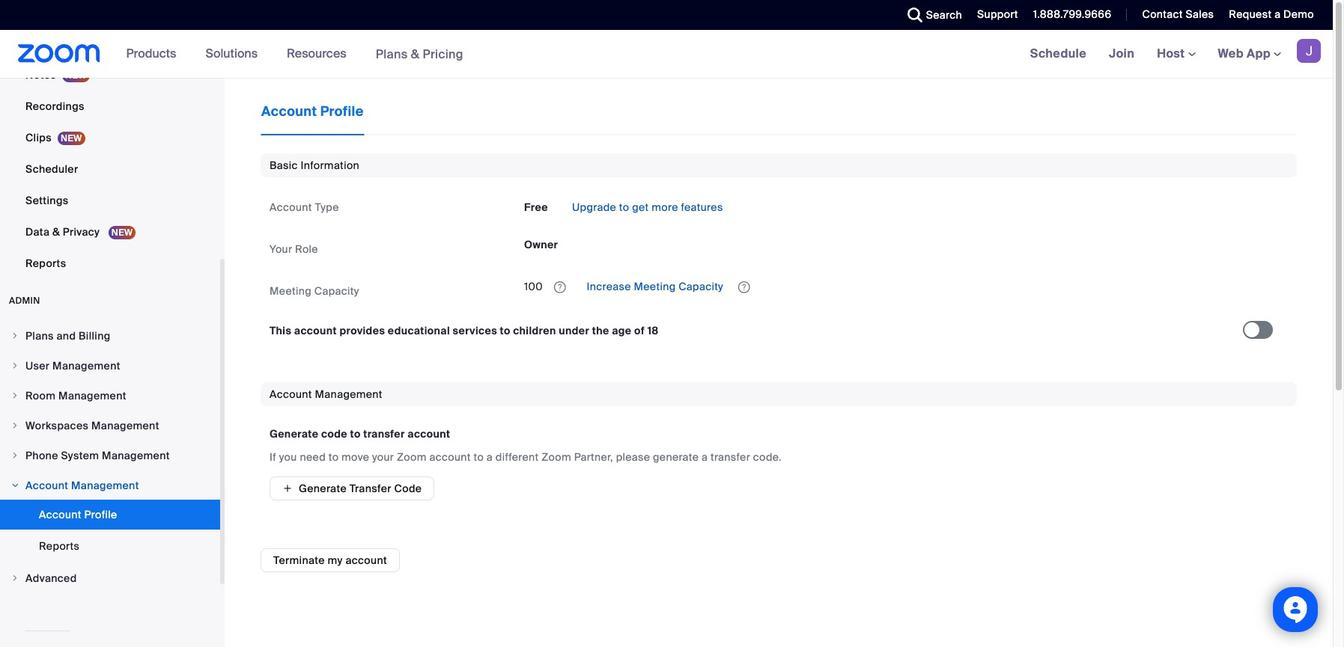 Task type: locate. For each thing, give the bounding box(es) containing it.
3 right image from the top
[[10, 452, 19, 461]]

type
[[315, 201, 339, 214]]

management up workspaces management at left
[[58, 390, 126, 403]]

generate
[[653, 451, 699, 464]]

host
[[1157, 46, 1188, 61]]

right image inside user management menu item
[[10, 362, 19, 371]]

app
[[1247, 46, 1271, 61]]

account
[[261, 103, 317, 121], [270, 201, 312, 214], [270, 388, 312, 401], [25, 479, 68, 493], [39, 509, 82, 522]]

0 vertical spatial transfer
[[363, 428, 405, 441]]

0 vertical spatial right image
[[10, 392, 19, 401]]

1 vertical spatial reports link
[[0, 532, 220, 562]]

1 right image from the top
[[10, 332, 19, 341]]

account profile link
[[261, 102, 365, 135], [0, 500, 220, 530]]

request a demo link
[[1218, 0, 1333, 30], [1230, 7, 1315, 21]]

0 vertical spatial &
[[411, 46, 420, 62]]

notes
[[25, 68, 56, 82]]

1 horizontal spatial account profile
[[261, 103, 364, 121]]

application
[[524, 279, 1034, 303]]

right image left 'room'
[[10, 392, 19, 401]]

add image
[[282, 482, 293, 496]]

reports down data
[[25, 257, 66, 270]]

plans for plans and billing
[[25, 330, 54, 343]]

1 vertical spatial account profile
[[39, 509, 117, 522]]

4 right image from the top
[[10, 482, 19, 491]]

meeting
[[634, 280, 676, 293], [270, 284, 312, 298]]

generate
[[270, 428, 319, 441], [299, 482, 347, 496]]

account up "basic"
[[261, 103, 317, 121]]

resources button
[[287, 30, 353, 78]]

1 vertical spatial &
[[52, 225, 60, 239]]

increase meeting capacity link
[[584, 280, 726, 293]]

profile down the account management 'menu item'
[[84, 509, 117, 522]]

2 horizontal spatial a
[[1275, 7, 1281, 21]]

3 right image from the top
[[10, 575, 19, 584]]

0 vertical spatial plans
[[376, 46, 408, 62]]

management down room management menu item
[[91, 419, 159, 433]]

zoom right your
[[397, 451, 427, 464]]

right image inside the account management 'menu item'
[[10, 482, 19, 491]]

0 vertical spatial profile
[[320, 103, 364, 121]]

account left type
[[270, 201, 312, 214]]

1.888.799.9666 button
[[1022, 0, 1116, 30], [1034, 7, 1112, 21]]

1 horizontal spatial account management
[[270, 388, 383, 401]]

plans inside product information navigation
[[376, 46, 408, 62]]

the
[[592, 324, 610, 338]]

join link
[[1098, 30, 1146, 78]]

0 horizontal spatial profile
[[84, 509, 117, 522]]

account profile
[[261, 103, 364, 121], [39, 509, 117, 522]]

phone
[[25, 449, 58, 463]]

banner
[[0, 30, 1333, 79]]

profile inside the account management menu
[[84, 509, 117, 522]]

1 vertical spatial account management
[[25, 479, 139, 493]]

plans for plans & pricing
[[376, 46, 408, 62]]

0 vertical spatial account profile link
[[261, 102, 365, 135]]

scheduler link
[[0, 154, 220, 184]]

1 vertical spatial generate
[[299, 482, 347, 496]]

pricing
[[423, 46, 464, 62]]

application inside the main content main content
[[524, 279, 1034, 303]]

plans inside 'menu item'
[[25, 330, 54, 343]]

2 zoom from the left
[[542, 451, 572, 464]]

2 vertical spatial right image
[[10, 575, 19, 584]]

admin menu menu
[[0, 322, 220, 595]]

& inside data & privacy link
[[52, 225, 60, 239]]

right image inside room management menu item
[[10, 392, 19, 401]]

0 horizontal spatial zoom
[[397, 451, 427, 464]]

1 vertical spatial plans
[[25, 330, 54, 343]]

management for the account management 'menu item'
[[71, 479, 139, 493]]

1 right image from the top
[[10, 392, 19, 401]]

account down the account management 'menu item'
[[39, 509, 82, 522]]

reports link down data & privacy link
[[0, 249, 220, 279]]

and
[[57, 330, 76, 343]]

account
[[294, 324, 337, 338], [408, 428, 450, 441], [430, 451, 471, 464], [346, 554, 387, 568]]

0 horizontal spatial plans
[[25, 330, 54, 343]]

a right generate
[[702, 451, 708, 464]]

right image
[[10, 332, 19, 341], [10, 362, 19, 371], [10, 452, 19, 461], [10, 482, 19, 491]]

right image for room
[[10, 392, 19, 401]]

100
[[524, 280, 546, 293]]

& left the pricing
[[411, 46, 420, 62]]

management down billing
[[52, 360, 120, 373]]

meeting up this at left
[[270, 284, 312, 298]]

right image
[[10, 392, 19, 401], [10, 422, 19, 431], [10, 575, 19, 584]]

capacity left 'learn more about increasing meeting capacity' image
[[679, 280, 724, 293]]

account management up code
[[270, 388, 383, 401]]

transfer left code.
[[711, 451, 751, 464]]

generate inside button
[[299, 482, 347, 496]]

terminate
[[273, 554, 325, 568]]

plans left the pricing
[[376, 46, 408, 62]]

room management menu item
[[0, 382, 220, 411]]

right image inside plans and billing 'menu item'
[[10, 332, 19, 341]]

0 vertical spatial reports link
[[0, 249, 220, 279]]

right image inside workspaces management menu item
[[10, 422, 19, 431]]

2 reports link from the top
[[0, 532, 220, 562]]

upgrade to get more features
[[572, 201, 723, 214]]

application containing 100
[[524, 279, 1034, 303]]

1 horizontal spatial meeting
[[634, 280, 676, 293]]

learn more about increasing meeting capacity image
[[734, 281, 755, 294]]

account inside menu
[[39, 509, 82, 522]]

management for workspaces management menu item
[[91, 419, 159, 433]]

host button
[[1157, 46, 1196, 61]]

profile up "information"
[[320, 103, 364, 121]]

data & privacy
[[25, 225, 102, 239]]

educational
[[388, 324, 450, 338]]

right image for workspaces
[[10, 422, 19, 431]]

a left demo
[[1275, 7, 1281, 21]]

contact sales link
[[1131, 0, 1218, 30], [1143, 7, 1215, 21]]

0 horizontal spatial account management
[[25, 479, 139, 493]]

0 vertical spatial account profile
[[261, 103, 364, 121]]

1 vertical spatial profile
[[84, 509, 117, 522]]

my
[[328, 554, 343, 568]]

your role
[[270, 242, 318, 256]]

reports link
[[0, 249, 220, 279], [0, 532, 220, 562]]

request
[[1230, 7, 1272, 21]]

phone system management
[[25, 449, 170, 463]]

management up generate code to transfer account
[[315, 388, 383, 401]]

features
[[681, 201, 723, 214]]

account down "phone"
[[25, 479, 68, 493]]

18
[[648, 324, 659, 338]]

you
[[279, 451, 297, 464]]

account right this at left
[[294, 324, 337, 338]]

0 vertical spatial generate
[[270, 428, 319, 441]]

right image left the workspaces
[[10, 422, 19, 431]]

a left different
[[487, 451, 493, 464]]

management down phone system management menu item
[[71, 479, 139, 493]]

account management
[[270, 388, 383, 401], [25, 479, 139, 493]]

account management down system
[[25, 479, 139, 493]]

product information navigation
[[115, 30, 475, 79]]

right image inside phone system management menu item
[[10, 452, 19, 461]]

profile picture image
[[1297, 39, 1321, 63]]

& right data
[[52, 225, 60, 239]]

reports link up advanced menu item
[[0, 532, 220, 562]]

account right my
[[346, 554, 387, 568]]

account profile up basic information
[[261, 103, 364, 121]]

meeting up 18
[[634, 280, 676, 293]]

workspaces
[[25, 419, 89, 433]]

management for user management menu item
[[52, 360, 120, 373]]

right image left advanced
[[10, 575, 19, 584]]

increase
[[587, 280, 631, 293]]

management inside 'menu item'
[[71, 479, 139, 493]]

2 right image from the top
[[10, 422, 19, 431]]

1 horizontal spatial zoom
[[542, 451, 572, 464]]

account profile link down phone system management menu item
[[0, 500, 220, 530]]

1 vertical spatial right image
[[10, 422, 19, 431]]

1 vertical spatial account profile link
[[0, 500, 220, 530]]

system
[[61, 449, 99, 463]]

& inside product information navigation
[[411, 46, 420, 62]]

1 horizontal spatial transfer
[[711, 451, 751, 464]]

1 vertical spatial reports
[[39, 540, 80, 554]]

capacity up provides
[[314, 284, 359, 298]]

meetings navigation
[[1019, 30, 1333, 79]]

0 horizontal spatial capacity
[[314, 284, 359, 298]]

account profile down the account management 'menu item'
[[39, 509, 117, 522]]

0 horizontal spatial &
[[52, 225, 60, 239]]

zoom logo image
[[18, 44, 100, 63]]

owner
[[524, 238, 558, 251]]

move
[[342, 451, 370, 464]]

account right your
[[430, 451, 471, 464]]

this
[[270, 324, 292, 338]]

generate down need
[[299, 482, 347, 496]]

products
[[126, 46, 176, 61]]

admin
[[9, 295, 40, 307]]

0 horizontal spatial transfer
[[363, 428, 405, 441]]

management
[[52, 360, 120, 373], [315, 388, 383, 401], [58, 390, 126, 403], [91, 419, 159, 433], [102, 449, 170, 463], [71, 479, 139, 493]]

to
[[619, 201, 630, 214], [500, 324, 511, 338], [350, 428, 361, 441], [329, 451, 339, 464], [474, 451, 484, 464]]

plans & pricing link
[[376, 46, 464, 62], [376, 46, 464, 62]]

0 vertical spatial reports
[[25, 257, 66, 270]]

to right code
[[350, 428, 361, 441]]

account profile link up basic information
[[261, 102, 365, 135]]

demo
[[1284, 7, 1315, 21]]

0 vertical spatial account management
[[270, 388, 383, 401]]

1 horizontal spatial &
[[411, 46, 420, 62]]

meeting capacity
[[270, 284, 359, 298]]

0 horizontal spatial account profile
[[39, 509, 117, 522]]

user management menu item
[[0, 352, 220, 381]]

if you need to move your zoom account to a different zoom partner, please generate a transfer code.
[[270, 451, 782, 464]]

plans left and
[[25, 330, 54, 343]]

side navigation navigation
[[0, 0, 225, 648]]

profile
[[320, 103, 364, 121], [84, 509, 117, 522]]

1 horizontal spatial capacity
[[679, 280, 724, 293]]

generate up the you at bottom
[[270, 428, 319, 441]]

role
[[295, 242, 318, 256]]

data
[[25, 225, 50, 239]]

zoom left the partner,
[[542, 451, 572, 464]]

your
[[270, 242, 292, 256]]

reports
[[25, 257, 66, 270], [39, 540, 80, 554]]

support link
[[966, 0, 1022, 30], [978, 7, 1019, 21]]

reports up advanced
[[39, 540, 80, 554]]

recordings link
[[0, 91, 220, 121]]

web
[[1218, 46, 1244, 61]]

2 right image from the top
[[10, 362, 19, 371]]

1 horizontal spatial plans
[[376, 46, 408, 62]]

zoom
[[397, 451, 427, 464], [542, 451, 572, 464]]

billing
[[79, 330, 111, 343]]

children
[[513, 324, 556, 338]]

workspaces management menu item
[[0, 412, 220, 440]]

transfer up your
[[363, 428, 405, 441]]

join
[[1109, 46, 1135, 61]]

a
[[1275, 7, 1281, 21], [487, 451, 493, 464], [702, 451, 708, 464]]

1 horizontal spatial profile
[[320, 103, 364, 121]]



Task type: describe. For each thing, give the bounding box(es) containing it.
increase meeting capacity
[[584, 280, 726, 293]]

generate for generate code to transfer account
[[270, 428, 319, 441]]

terminate my account button
[[261, 549, 400, 573]]

account management menu item
[[0, 472, 220, 500]]

services
[[453, 324, 497, 338]]

plans and billing menu item
[[0, 322, 220, 351]]

upgrade
[[572, 201, 617, 214]]

support
[[978, 7, 1019, 21]]

different
[[496, 451, 539, 464]]

management for room management menu item
[[58, 390, 126, 403]]

need
[[300, 451, 326, 464]]

account up code
[[408, 428, 450, 441]]

web app
[[1218, 46, 1271, 61]]

management down workspaces management menu item
[[102, 449, 170, 463]]

account up the you at bottom
[[270, 388, 312, 401]]

data & privacy link
[[0, 217, 220, 247]]

privacy
[[63, 225, 100, 239]]

settings
[[25, 194, 69, 207]]

age
[[612, 324, 632, 338]]

0 horizontal spatial meeting
[[270, 284, 312, 298]]

sales
[[1186, 7, 1215, 21]]

generate transfer code
[[299, 482, 422, 496]]

advanced
[[25, 572, 77, 586]]

your
[[372, 451, 394, 464]]

account type
[[270, 201, 339, 214]]

right image for phone system management
[[10, 452, 19, 461]]

provides
[[340, 324, 385, 338]]

settings link
[[0, 186, 220, 216]]

schedule
[[1030, 46, 1087, 61]]

advanced menu item
[[0, 565, 220, 593]]

upgrade to get more features link
[[572, 201, 723, 214]]

free
[[524, 201, 548, 214]]

generate for generate transfer code
[[299, 482, 347, 496]]

main content main content
[[225, 78, 1333, 648]]

personal menu menu
[[0, 0, 220, 280]]

account profile inside the main content main content
[[261, 103, 364, 121]]

account management inside 'menu item'
[[25, 479, 139, 493]]

under
[[559, 324, 590, 338]]

account inside 'menu item'
[[25, 479, 68, 493]]

recordings
[[25, 100, 84, 113]]

1 horizontal spatial a
[[702, 451, 708, 464]]

meeting inside application
[[634, 280, 676, 293]]

search
[[926, 8, 963, 22]]

account profile inside the account management menu
[[39, 509, 117, 522]]

of
[[635, 324, 645, 338]]

to left children
[[500, 324, 511, 338]]

terminate my account
[[273, 554, 387, 568]]

generate code to transfer account
[[270, 428, 450, 441]]

solutions
[[206, 46, 258, 61]]

0 horizontal spatial account profile link
[[0, 500, 220, 530]]

account management menu
[[0, 500, 220, 563]]

transfer
[[350, 482, 392, 496]]

reports inside the personal menu menu
[[25, 257, 66, 270]]

contact
[[1143, 7, 1183, 21]]

code.
[[753, 451, 782, 464]]

to right need
[[329, 451, 339, 464]]

1.888.799.9666
[[1034, 7, 1112, 21]]

account management inside the main content main content
[[270, 388, 383, 401]]

search button
[[896, 0, 966, 30]]

right image for user management
[[10, 362, 19, 371]]

web app button
[[1218, 46, 1282, 61]]

to left the get
[[619, 201, 630, 214]]

basic information
[[270, 159, 360, 172]]

clips
[[25, 131, 52, 145]]

& for privacy
[[52, 225, 60, 239]]

partner,
[[574, 451, 613, 464]]

this account provides educational services to children under the age of 18
[[270, 324, 659, 338]]

room management
[[25, 390, 126, 403]]

generate transfer code button
[[270, 477, 435, 501]]

1 reports link from the top
[[0, 249, 220, 279]]

user management
[[25, 360, 120, 373]]

1 zoom from the left
[[397, 451, 427, 464]]

resources
[[287, 46, 347, 61]]

please
[[616, 451, 650, 464]]

clips link
[[0, 123, 220, 153]]

help info, meeting capacity image
[[550, 281, 571, 294]]

reports inside the account management menu
[[39, 540, 80, 554]]

information
[[301, 159, 360, 172]]

scheduler
[[25, 163, 78, 176]]

& for pricing
[[411, 46, 420, 62]]

plans & pricing
[[376, 46, 464, 62]]

1 horizontal spatial account profile link
[[261, 102, 365, 135]]

to left different
[[474, 451, 484, 464]]

basic
[[270, 159, 298, 172]]

account inside button
[[346, 554, 387, 568]]

solutions button
[[206, 30, 264, 78]]

code
[[394, 482, 422, 496]]

phone system management menu item
[[0, 442, 220, 470]]

contact sales
[[1143, 7, 1215, 21]]

user
[[25, 360, 50, 373]]

0 horizontal spatial a
[[487, 451, 493, 464]]

notes link
[[0, 60, 220, 90]]

banner containing products
[[0, 30, 1333, 79]]

schedule link
[[1019, 30, 1098, 78]]

1 vertical spatial transfer
[[711, 451, 751, 464]]

management inside the main content main content
[[315, 388, 383, 401]]

if
[[270, 451, 276, 464]]

room
[[25, 390, 56, 403]]

code
[[321, 428, 348, 441]]

workspaces management
[[25, 419, 159, 433]]

right image for plans and billing
[[10, 332, 19, 341]]

profile inside the main content main content
[[320, 103, 364, 121]]

capacity inside application
[[679, 280, 724, 293]]

request a demo
[[1230, 7, 1315, 21]]

plans and billing
[[25, 330, 111, 343]]

more
[[652, 201, 678, 214]]

right image for account management
[[10, 482, 19, 491]]

products button
[[126, 30, 183, 78]]

right image inside advanced menu item
[[10, 575, 19, 584]]



Task type: vqa. For each thing, say whether or not it's contained in the screenshot.
Home Phone "text field"
no



